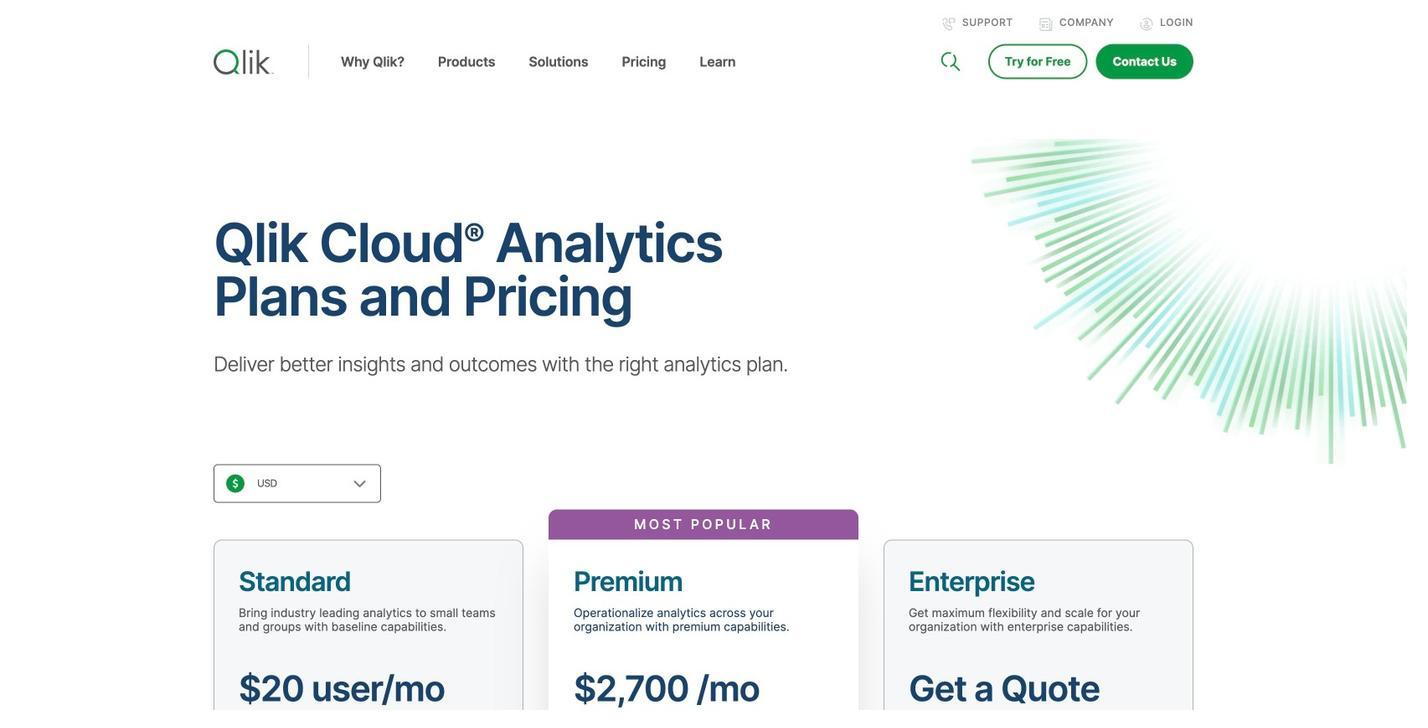 Task type: locate. For each thing, give the bounding box(es) containing it.
login image
[[1140, 18, 1154, 31]]

qlik image
[[214, 49, 274, 75]]

support image
[[942, 18, 956, 31]]



Task type: vqa. For each thing, say whether or not it's contained in the screenshot.
'Support' image
yes



Task type: describe. For each thing, give the bounding box(es) containing it.
company image
[[1039, 18, 1053, 31]]



